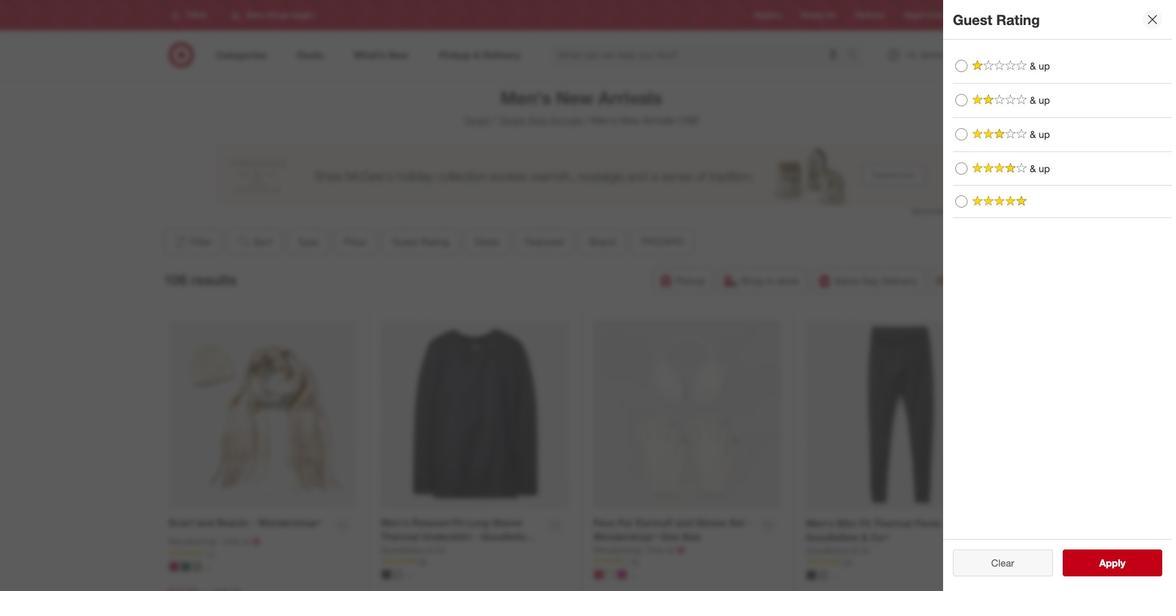 Task type: vqa. For each thing, say whether or not it's contained in the screenshot.
Report this item
no



Task type: describe. For each thing, give the bounding box(es) containing it.
at for earmuff
[[668, 545, 675, 555]]

guest rating button
[[382, 228, 459, 255]]

apply button
[[1063, 550, 1163, 576]]

0 horizontal spatial new
[[528, 114, 548, 126]]

shop
[[741, 275, 764, 287]]

find stores
[[965, 11, 1002, 20]]

men's slim fit thermal pants - goodfellow & co™ link
[[806, 517, 966, 545]]

one
[[660, 531, 679, 543]]

sponsored
[[912, 206, 948, 215]]

pickup
[[676, 275, 705, 287]]

target link
[[464, 114, 491, 126]]

filter button
[[164, 228, 221, 255]]

featured
[[525, 236, 564, 248]]

type
[[298, 236, 318, 248]]

guest rating inside dialog
[[953, 11, 1040, 28]]

2 up from the top
[[1039, 94, 1050, 106]]

men's relaxed fit long sleeve thermal undershirt - goodfellow & co™
[[381, 517, 534, 557]]

store
[[777, 275, 799, 287]]

deals button
[[464, 228, 510, 255]]

target circle
[[904, 11, 945, 20]]

1 & up from the top
[[1030, 60, 1050, 72]]

wondershop link for and
[[169, 536, 220, 548]]

fpo/apo button
[[631, 228, 694, 255]]

- inside men's slim fit thermal pants - goodfellow & co™
[[944, 517, 948, 529]]

weekly ad
[[801, 11, 836, 20]]

2 horizontal spatial new
[[620, 114, 640, 126]]

& inside men's slim fit thermal pants - goodfellow & co™
[[862, 531, 868, 543]]

only for earmuff
[[648, 545, 665, 555]]

1 up from the top
[[1039, 60, 1050, 72]]

co™ inside men's relaxed fit long sleeve thermal undershirt - goodfellow & co™
[[390, 545, 409, 557]]

106 results
[[164, 271, 237, 288]]

goodfellow & co link for undershirt
[[381, 544, 446, 556]]

0 horizontal spatial target
[[464, 114, 491, 126]]

men's up "advertisement" region
[[591, 114, 618, 126]]

2 horizontal spatial target
[[904, 11, 924, 20]]

What can we help you find? suggestions appear below search field
[[551, 42, 851, 68]]

ad
[[827, 11, 836, 20]]

(106)
[[678, 114, 699, 126]]

goodfellow up 35
[[381, 545, 425, 555]]

goodfellow & co for goodfellow
[[806, 545, 871, 556]]

long
[[466, 517, 490, 529]]

gloves
[[696, 517, 727, 529]]

wondershop link for fur
[[594, 544, 645, 556]]

& up radio
[[956, 94, 968, 106]]

goodfellow up 33
[[806, 545, 850, 556]]

11
[[206, 548, 215, 558]]

wondershop for faux
[[594, 545, 642, 555]]

pickup button
[[653, 267, 713, 294]]

wondershop™ inside faux fur earmuff and gloves set - wondershop™ one size
[[594, 531, 658, 543]]

men's for relaxed
[[381, 517, 409, 529]]

same day delivery
[[835, 275, 917, 287]]

35
[[419, 557, 427, 566]]

relaxed
[[412, 517, 449, 529]]

weekly
[[801, 11, 825, 20]]

fit for thermal
[[860, 517, 871, 529]]

undershirt
[[422, 531, 472, 543]]

fur
[[618, 517, 633, 529]]

3 & up from the top
[[1030, 128, 1050, 140]]

registry
[[755, 11, 782, 20]]

scarf and beanie - wondershop™
[[169, 517, 322, 529]]

in
[[767, 275, 774, 287]]

brand button
[[579, 228, 626, 255]]

faux fur earmuff and gloves set - wondershop™ one size link
[[594, 516, 753, 544]]

31
[[631, 557, 640, 566]]

guest inside button
[[392, 236, 418, 248]]

¬ for -
[[252, 536, 260, 548]]

4 & up from the top
[[1030, 162, 1050, 174]]

1 & up radio from the top
[[956, 60, 968, 72]]

clear
[[992, 557, 1015, 569]]

& inside men's relaxed fit long sleeve thermal undershirt - goodfellow & co™
[[381, 545, 388, 557]]

deals
[[475, 236, 499, 248]]

search
[[842, 50, 872, 62]]

2 & up radio from the top
[[956, 128, 968, 141]]

guest rating dialog
[[943, 0, 1172, 591]]

0 vertical spatial wondershop™
[[258, 517, 322, 529]]

goodfellow inside men's slim fit thermal pants - goodfellow & co™
[[806, 531, 859, 543]]

1 horizontal spatial target
[[499, 114, 526, 126]]

same day delivery button
[[812, 267, 925, 294]]

brand
[[589, 236, 616, 248]]

shop in store button
[[718, 267, 807, 294]]

find
[[965, 11, 979, 20]]

slim
[[837, 517, 857, 529]]

men's slim fit thermal pants - goodfellow & co™
[[806, 517, 948, 543]]



Task type: locate. For each thing, give the bounding box(es) containing it.
0 horizontal spatial only
[[223, 536, 240, 547]]

fpo/apo
[[641, 236, 684, 248]]

wondershop only at ¬ for earmuff
[[594, 544, 685, 556]]

guest rating
[[953, 11, 1040, 28], [392, 236, 449, 248]]

fit up undershirt
[[452, 517, 464, 529]]

co™ left 35
[[390, 545, 409, 557]]

target
[[904, 11, 924, 20], [464, 114, 491, 126], [499, 114, 526, 126]]

- inside faux fur earmuff and gloves set - wondershop™ one size
[[748, 517, 752, 529]]

wondershop link up 11
[[169, 536, 220, 548]]

1 vertical spatial wondershop™
[[594, 531, 658, 543]]

rating
[[997, 11, 1040, 28], [421, 236, 449, 248]]

set
[[730, 517, 745, 529]]

guest rating inside button
[[392, 236, 449, 248]]

wondershop
[[169, 536, 217, 547], [594, 545, 642, 555]]

goodfellow & co link up 33
[[806, 545, 871, 557]]

men's up the target new arrivals link
[[501, 87, 551, 109]]

- right pants
[[944, 517, 948, 529]]

goodfellow down slim
[[806, 531, 859, 543]]

new up the target new arrivals link
[[556, 87, 594, 109]]

men's relaxed fit long sleeve thermal undershirt - goodfellow & co™ link
[[381, 516, 540, 557]]

1 horizontal spatial ¬
[[677, 544, 685, 556]]

price
[[344, 236, 366, 248]]

0 horizontal spatial wondershop link
[[169, 536, 220, 548]]

0 horizontal spatial goodfellow & co link
[[381, 544, 446, 556]]

new right target link at the top of the page
[[528, 114, 548, 126]]

co down men's slim fit thermal pants - goodfellow & co™
[[860, 545, 871, 556]]

35 link
[[381, 556, 569, 567]]

33 link
[[806, 557, 995, 567]]

goodfellow & co link for goodfellow
[[806, 545, 871, 557]]

featured button
[[515, 228, 574, 255]]

redcard
[[855, 11, 885, 20]]

goodfellow & co
[[381, 545, 446, 555], [806, 545, 871, 556]]

0 vertical spatial co™
[[871, 531, 890, 543]]

&
[[1030, 60, 1036, 72], [1030, 94, 1036, 106], [1030, 128, 1036, 140], [1030, 162, 1036, 174], [862, 531, 868, 543], [381, 545, 388, 557], [427, 545, 433, 555], [852, 545, 858, 556]]

1 vertical spatial thermal
[[381, 531, 419, 543]]

at down the 'scarf and beanie - wondershop™' link
[[243, 536, 250, 547]]

0 vertical spatial thermal
[[874, 517, 912, 529]]

circle
[[926, 11, 945, 20]]

wondershop™ down fur
[[594, 531, 658, 543]]

rating left deals
[[421, 236, 449, 248]]

0 horizontal spatial wondershop only at ¬
[[169, 536, 260, 548]]

wondershop only at ¬ up 11
[[169, 536, 260, 548]]

wondershop link up 31
[[594, 544, 645, 556]]

type button
[[287, 228, 329, 255]]

2 & up from the top
[[1030, 94, 1050, 106]]

31 link
[[594, 556, 782, 567]]

men's new arrivals target / target new arrivals / men's new arrivals (106)
[[464, 87, 699, 126]]

4 up from the top
[[1039, 162, 1050, 174]]

sort
[[253, 236, 272, 248]]

sleeve
[[492, 517, 523, 529]]

1 vertical spatial guest rating
[[392, 236, 449, 248]]

0 vertical spatial guest rating
[[953, 11, 1040, 28]]

1 horizontal spatial goodfellow & co
[[806, 545, 871, 556]]

wondershop for scarf
[[169, 536, 217, 547]]

men's inside men's slim fit thermal pants - goodfellow & co™
[[806, 517, 834, 529]]

up
[[1039, 60, 1050, 72], [1039, 94, 1050, 106], [1039, 128, 1050, 140], [1039, 162, 1050, 174]]

0 horizontal spatial guest rating
[[392, 236, 449, 248]]

None radio
[[956, 196, 968, 208]]

goodfellow
[[481, 531, 534, 543], [806, 531, 859, 543], [381, 545, 425, 555], [806, 545, 850, 556]]

2 / from the left
[[585, 114, 589, 126]]

wondershop up 11
[[169, 536, 217, 547]]

day
[[863, 275, 879, 287]]

clear button
[[953, 550, 1053, 576]]

co
[[435, 545, 446, 555], [860, 545, 871, 556]]

sort button
[[226, 228, 282, 255]]

0 horizontal spatial at
[[243, 536, 250, 547]]

same
[[835, 275, 860, 287]]

0 horizontal spatial thermal
[[381, 531, 419, 543]]

at for beanie
[[243, 536, 250, 547]]

scarf and beanie - wondershop™ image
[[169, 321, 357, 509], [169, 321, 357, 509]]

- right beanie
[[251, 517, 255, 529]]

co down undershirt
[[435, 545, 446, 555]]

only down beanie
[[223, 536, 240, 547]]

0 horizontal spatial and
[[196, 517, 214, 529]]

0 horizontal spatial goodfellow & co
[[381, 545, 446, 555]]

0 horizontal spatial fit
[[452, 517, 464, 529]]

thermal inside men's relaxed fit long sleeve thermal undershirt - goodfellow & co™
[[381, 531, 419, 543]]

size
[[682, 531, 701, 543]]

3 up from the top
[[1039, 128, 1050, 140]]

co for undershirt
[[435, 545, 446, 555]]

only for beanie
[[223, 536, 240, 547]]

1 and from the left
[[196, 517, 214, 529]]

co™ up 33 link
[[871, 531, 890, 543]]

men's for new
[[501, 87, 551, 109]]

at
[[243, 536, 250, 547], [668, 545, 675, 555]]

0 horizontal spatial wondershop
[[169, 536, 217, 547]]

1 horizontal spatial goodfellow & co link
[[806, 545, 871, 557]]

1 horizontal spatial /
[[585, 114, 589, 126]]

goodfellow down sleeve
[[481, 531, 534, 543]]

delivery
[[882, 275, 917, 287]]

fit inside men's relaxed fit long sleeve thermal undershirt - goodfellow & co™
[[452, 517, 464, 529]]

co™
[[871, 531, 890, 543], [390, 545, 409, 557]]

beanie
[[217, 517, 249, 529]]

2 vertical spatial & up radio
[[956, 162, 968, 175]]

1 horizontal spatial wondershop only at ¬
[[594, 544, 685, 556]]

3 & up radio from the top
[[956, 162, 968, 175]]

shop in store
[[741, 275, 799, 287]]

fit right slim
[[860, 517, 871, 529]]

search button
[[842, 42, 872, 71]]

fit for long
[[452, 517, 464, 529]]

registry link
[[755, 10, 782, 20]]

faux
[[594, 517, 616, 529]]

1 horizontal spatial wondershop link
[[594, 544, 645, 556]]

1 horizontal spatial guest
[[953, 11, 993, 28]]

fit inside men's slim fit thermal pants - goodfellow & co™
[[860, 517, 871, 529]]

0 horizontal spatial guest
[[392, 236, 418, 248]]

1 horizontal spatial new
[[556, 87, 594, 109]]

redcard link
[[855, 10, 885, 20]]

1 horizontal spatial wondershop
[[594, 545, 642, 555]]

guest right price
[[392, 236, 418, 248]]

and
[[196, 517, 214, 529], [675, 517, 693, 529]]

wondershop™
[[258, 517, 322, 529], [594, 531, 658, 543]]

wondershop only at ¬ up 31
[[594, 544, 685, 556]]

1 horizontal spatial guest rating
[[953, 11, 1040, 28]]

earmuff
[[636, 517, 673, 529]]

and right 'scarf'
[[196, 517, 214, 529]]

only down one
[[648, 545, 665, 555]]

/ right the target new arrivals link
[[585, 114, 589, 126]]

target circle link
[[904, 10, 945, 20]]

¬
[[252, 536, 260, 548], [677, 544, 685, 556]]

& up
[[1030, 60, 1050, 72], [1030, 94, 1050, 106], [1030, 128, 1050, 140], [1030, 162, 1050, 174]]

rating inside dialog
[[997, 11, 1040, 28]]

1 vertical spatial & up radio
[[956, 128, 968, 141]]

¬ down the 'scarf and beanie - wondershop™' link
[[252, 536, 260, 548]]

1 vertical spatial rating
[[421, 236, 449, 248]]

stores
[[981, 11, 1002, 20]]

thermal left pants
[[874, 517, 912, 529]]

goodfellow & co up 35
[[381, 545, 446, 555]]

rating right the 'find'
[[997, 11, 1040, 28]]

wondershop only at ¬
[[169, 536, 260, 548], [594, 544, 685, 556]]

target new arrivals link
[[499, 114, 583, 126]]

wondershop only at ¬ for beanie
[[169, 536, 260, 548]]

new left (106)
[[620, 114, 640, 126]]

1 vertical spatial co™
[[390, 545, 409, 557]]

goodfellow inside men's relaxed fit long sleeve thermal undershirt - goodfellow & co™
[[481, 531, 534, 543]]

33
[[844, 557, 852, 566]]

1 horizontal spatial only
[[648, 545, 665, 555]]

1 horizontal spatial at
[[668, 545, 675, 555]]

106
[[164, 271, 187, 288]]

0 horizontal spatial co™
[[390, 545, 409, 557]]

0 vertical spatial guest
[[953, 11, 993, 28]]

0 horizontal spatial co
[[435, 545, 446, 555]]

wondershop up 31
[[594, 545, 642, 555]]

1 horizontal spatial rating
[[997, 11, 1040, 28]]

results
[[191, 271, 237, 288]]

1 vertical spatial guest
[[392, 236, 418, 248]]

wondershop™ up 11 link
[[258, 517, 322, 529]]

thermal down the relaxed
[[381, 531, 419, 543]]

apply
[[1100, 557, 1126, 569]]

faux fur earmuff and gloves set - wondershop™ one size image
[[594, 321, 782, 509], [594, 321, 782, 509]]

- right set
[[748, 517, 752, 529]]

only
[[223, 536, 240, 547], [648, 545, 665, 555]]

price button
[[334, 228, 377, 255]]

goodfellow & co link
[[381, 544, 446, 556], [806, 545, 871, 557]]

& up radio
[[956, 60, 968, 72], [956, 128, 968, 141], [956, 162, 968, 175]]

men's relaxed fit long sleeve thermal undershirt - goodfellow & co™ image
[[381, 321, 569, 509], [381, 321, 569, 509]]

- down long
[[474, 531, 478, 543]]

1 horizontal spatial wondershop™
[[594, 531, 658, 543]]

- inside men's relaxed fit long sleeve thermal undershirt - goodfellow & co™
[[474, 531, 478, 543]]

¬ down size
[[677, 544, 685, 556]]

goodfellow & co link up 35
[[381, 544, 446, 556]]

/ right target link at the top of the page
[[493, 114, 496, 126]]

men's inside men's relaxed fit long sleeve thermal undershirt - goodfellow & co™
[[381, 517, 409, 529]]

/
[[493, 114, 496, 126], [585, 114, 589, 126]]

1 horizontal spatial co™
[[871, 531, 890, 543]]

1 horizontal spatial co
[[860, 545, 871, 556]]

guest right circle
[[953, 11, 993, 28]]

0 horizontal spatial wondershop™
[[258, 517, 322, 529]]

fit
[[452, 517, 464, 529], [860, 517, 871, 529]]

rating inside button
[[421, 236, 449, 248]]

co for goodfellow
[[860, 545, 871, 556]]

2 and from the left
[[675, 517, 693, 529]]

co™ inside men's slim fit thermal pants - goodfellow & co™
[[871, 531, 890, 543]]

pants
[[915, 517, 941, 529]]

men's left slim
[[806, 517, 834, 529]]

men's slim fit thermal pants - goodfellow & co™ image
[[806, 321, 995, 510], [806, 321, 995, 510]]

11 link
[[169, 548, 357, 558]]

advertisement region
[[215, 145, 948, 206]]

guest inside dialog
[[953, 11, 993, 28]]

0 horizontal spatial /
[[493, 114, 496, 126]]

men's left the relaxed
[[381, 517, 409, 529]]

weekly ad link
[[801, 10, 836, 20]]

find stores link
[[965, 10, 1002, 20]]

0 horizontal spatial ¬
[[252, 536, 260, 548]]

at down one
[[668, 545, 675, 555]]

arrivals
[[598, 87, 663, 109], [551, 114, 583, 126], [643, 114, 675, 126]]

goodfellow & co for undershirt
[[381, 545, 446, 555]]

new
[[556, 87, 594, 109], [528, 114, 548, 126], [620, 114, 640, 126]]

0 vertical spatial rating
[[997, 11, 1040, 28]]

thermal inside men's slim fit thermal pants - goodfellow & co™
[[874, 517, 912, 529]]

men's for slim
[[806, 517, 834, 529]]

scarf and beanie - wondershop™ link
[[169, 516, 322, 530]]

filter
[[190, 236, 212, 248]]

1 horizontal spatial fit
[[860, 517, 871, 529]]

and up size
[[675, 517, 693, 529]]

1 horizontal spatial and
[[675, 517, 693, 529]]

faux fur earmuff and gloves set - wondershop™ one size
[[594, 517, 752, 543]]

¬ for and
[[677, 544, 685, 556]]

guest
[[953, 11, 993, 28], [392, 236, 418, 248]]

1 horizontal spatial thermal
[[874, 517, 912, 529]]

men's
[[501, 87, 551, 109], [591, 114, 618, 126], [381, 517, 409, 529], [806, 517, 834, 529]]

and inside faux fur earmuff and gloves set - wondershop™ one size
[[675, 517, 693, 529]]

0 vertical spatial & up radio
[[956, 60, 968, 72]]

1 / from the left
[[493, 114, 496, 126]]

goodfellow & co up 33
[[806, 545, 871, 556]]

0 horizontal spatial rating
[[421, 236, 449, 248]]

scarf
[[169, 517, 194, 529]]



